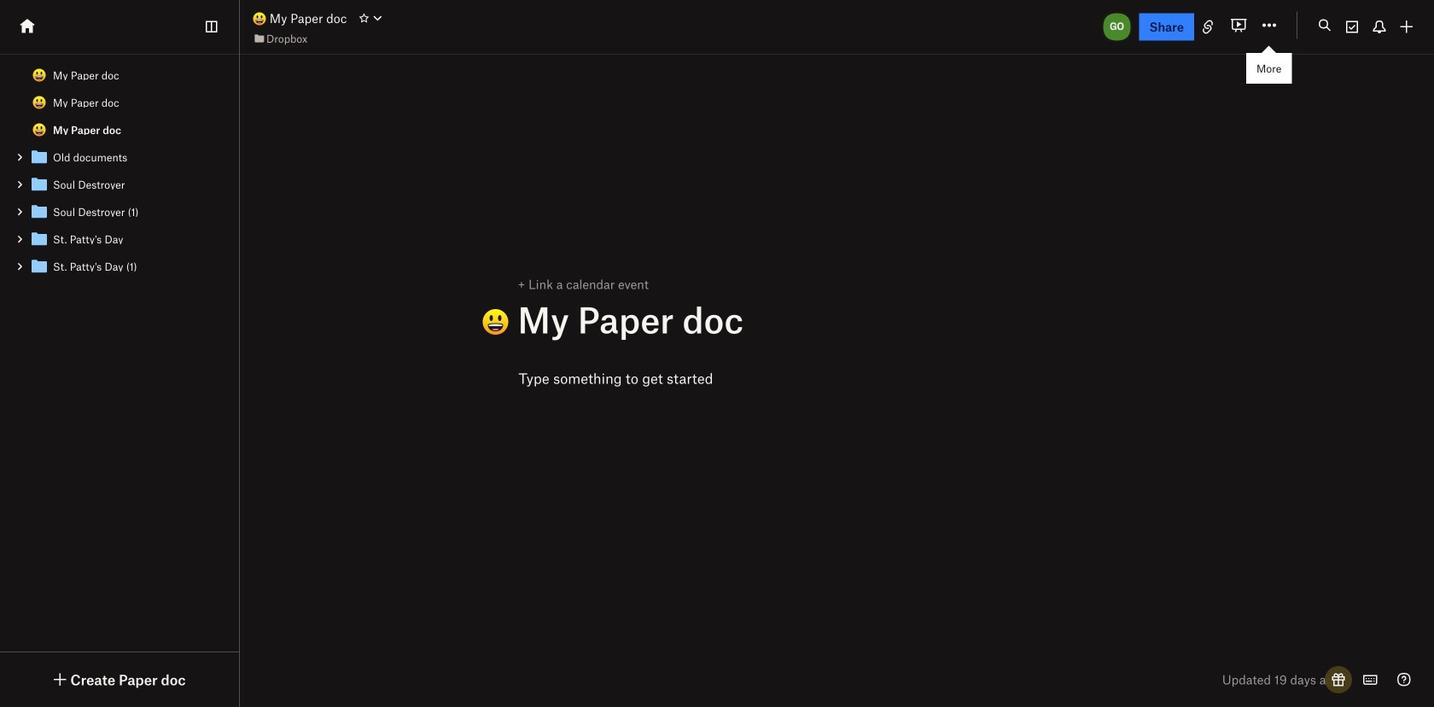 Task type: describe. For each thing, give the bounding box(es) containing it.
expand folder image for first template content image from the bottom
[[14, 260, 26, 272]]

2 template content image from the top
[[29, 202, 50, 222]]

/ contents list
[[0, 61, 239, 280]]

1 template content image from the top
[[29, 147, 50, 167]]

expand folder image for fourth template content image from the bottom of the / contents list
[[14, 151, 26, 163]]



Task type: locate. For each thing, give the bounding box(es) containing it.
3 expand folder image from the top
[[14, 206, 26, 218]]

1 grinning face with big eyes image from the top
[[32, 68, 46, 82]]

1 vertical spatial grinning face with big eyes image
[[32, 123, 46, 137]]

1 horizontal spatial grinning face with big eyes image
[[253, 12, 266, 26]]

2 grinning face with big eyes image from the top
[[32, 123, 46, 137]]

expand folder image for template content icon
[[14, 178, 26, 190]]

4 expand folder image from the top
[[14, 233, 26, 245]]

5 expand folder image from the top
[[14, 260, 26, 272]]

template content image
[[29, 147, 50, 167], [29, 202, 50, 222], [29, 229, 50, 249], [29, 256, 50, 277]]

0 vertical spatial grinning face with big eyes image
[[32, 68, 46, 82]]

1 expand folder image from the top
[[14, 151, 26, 163]]

grinning face with big eyes image
[[253, 12, 266, 26], [32, 96, 46, 109]]

grinning face with big eyes image
[[32, 68, 46, 82], [32, 123, 46, 137]]

3 template content image from the top
[[29, 229, 50, 249]]

template content image
[[29, 174, 50, 195]]

expand folder image for third template content image from the bottom
[[14, 206, 26, 218]]

1 vertical spatial grinning face with big eyes image
[[32, 96, 46, 109]]

grinning face with big eyes image inside / contents list
[[32, 96, 46, 109]]

0 vertical spatial grinning face with big eyes image
[[253, 12, 266, 26]]

4 template content image from the top
[[29, 256, 50, 277]]

expand folder image
[[14, 151, 26, 163], [14, 178, 26, 190], [14, 206, 26, 218], [14, 233, 26, 245], [14, 260, 26, 272]]

2 expand folder image from the top
[[14, 178, 26, 190]]

0 horizontal spatial grinning face with big eyes image
[[32, 96, 46, 109]]

heading
[[482, 298, 1155, 341]]

expand folder image for third template content image
[[14, 233, 26, 245]]



Task type: vqa. For each thing, say whether or not it's contained in the screenshot.
leftmost and
no



